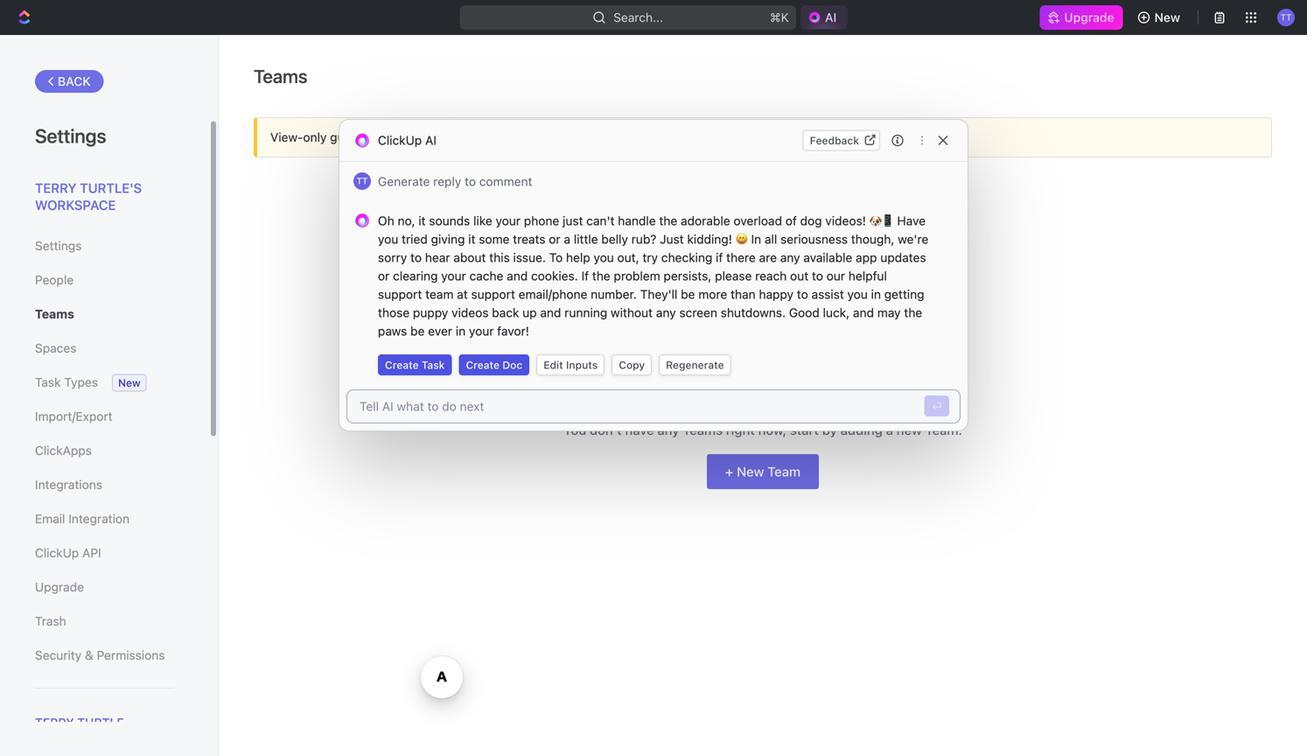 Task type: vqa. For each thing, say whether or not it's contained in the screenshot.
adorable
yes



Task type: describe. For each thing, give the bounding box(es) containing it.
getting
[[885, 287, 925, 302]]

generate
[[378, 174, 430, 189]]

1 vertical spatial the
[[593, 269, 611, 283]]

clickapps link
[[35, 436, 174, 466]]

create doc
[[466, 359, 523, 371]]

cache
[[470, 269, 504, 283]]

turtle's
[[80, 180, 142, 196]]

2 vertical spatial be
[[411, 324, 425, 338]]

adorable
[[681, 214, 731, 228]]

right
[[727, 422, 755, 438]]

learn
[[778, 130, 810, 144]]

2 settings from the top
[[35, 239, 82, 253]]

though,
[[852, 232, 895, 246]]

task inside the create task 'button'
[[422, 359, 445, 371]]

integrations link
[[35, 470, 174, 500]]

ai
[[426, 133, 437, 148]]

teams left will
[[473, 130, 510, 144]]

reply
[[434, 174, 462, 189]]

email integration
[[35, 512, 130, 526]]

terry turtle's workspace
[[35, 180, 142, 213]]

those
[[378, 306, 410, 320]]

1 vertical spatial be
[[681, 287, 696, 302]]

+
[[726, 464, 734, 479]]

shutdowns.
[[721, 306, 786, 320]]

rub?
[[632, 232, 657, 246]]

1 vertical spatial in
[[456, 324, 466, 338]]

have
[[898, 214, 926, 228]]

1 vertical spatial or
[[378, 269, 390, 283]]

email/phone
[[519, 287, 588, 302]]

without
[[611, 306, 653, 320]]

app
[[856, 250, 878, 265]]

security
[[35, 648, 82, 663]]

persists,
[[664, 269, 712, 283]]

oh
[[378, 214, 395, 228]]

0 vertical spatial upgrade
[[1065, 10, 1115, 25]]

have
[[626, 422, 655, 438]]

edit inputs
[[544, 359, 598, 371]]

favor!
[[497, 324, 530, 338]]

people link
[[35, 265, 174, 295]]

reach
[[756, 269, 787, 283]]

of
[[786, 214, 797, 228]]

updates
[[881, 250, 927, 265]]

2 vertical spatial any
[[658, 422, 680, 438]]

⌘k
[[771, 10, 790, 25]]

2 horizontal spatial the
[[905, 306, 923, 320]]

you don't have any teams right now, start by adding a new team.
[[564, 422, 963, 438]]

regenerate
[[666, 359, 725, 371]]

types
[[64, 375, 98, 390]]

integration
[[69, 512, 130, 526]]

about
[[454, 250, 486, 265]]

2 horizontal spatial you
[[848, 287, 868, 302]]

to left 'paid' at top right
[[691, 130, 702, 144]]

spaces link
[[35, 334, 174, 363]]

2 horizontal spatial your
[[496, 214, 521, 228]]

will
[[513, 130, 531, 144]]

to right the added
[[459, 130, 470, 144]]

permissions
[[97, 648, 165, 663]]

handle
[[618, 214, 656, 228]]

than
[[731, 287, 756, 302]]

terry turtle
[[35, 716, 124, 730]]

task types
[[35, 375, 98, 390]]

1 horizontal spatial or
[[549, 232, 561, 246]]

added
[[420, 130, 455, 144]]

1 horizontal spatial you
[[594, 250, 614, 265]]

regenerate button
[[659, 355, 732, 376]]

to right the out
[[812, 269, 824, 283]]

cookies.
[[531, 269, 578, 283]]

inputs
[[566, 359, 598, 371]]

videos!
[[826, 214, 867, 228]]

copy
[[619, 359, 645, 371]]

belly
[[602, 232, 629, 246]]

out,
[[618, 250, 640, 265]]

problem
[[614, 269, 661, 283]]

adding
[[841, 422, 883, 438]]

2 vertical spatial new
[[737, 464, 765, 479]]

no,
[[398, 214, 415, 228]]

email integration link
[[35, 504, 174, 534]]

1 horizontal spatial and
[[541, 306, 562, 320]]

little
[[574, 232, 598, 246]]

0 vertical spatial the
[[660, 214, 678, 228]]

seriousness
[[781, 232, 848, 246]]

clickup for clickup api
[[35, 546, 79, 560]]

ever
[[428, 324, 453, 338]]

🐶📱
[[870, 214, 894, 228]]

we're
[[898, 232, 929, 246]]

clickup for clickup ai
[[378, 133, 422, 148]]

settings link
[[35, 231, 174, 261]]

terry for terry turtle
[[35, 716, 74, 730]]

feedback button
[[803, 130, 881, 151]]

1 vertical spatial any
[[656, 306, 676, 320]]

doc
[[503, 359, 523, 371]]

1 horizontal spatial more
[[813, 130, 842, 144]]

by
[[823, 422, 838, 438]]

team.
[[926, 422, 963, 438]]

⏎ button
[[925, 396, 950, 417]]

people
[[35, 273, 74, 287]]

view-only guests who are added to teams will automatically be converted to paid guests. learn more
[[271, 130, 842, 144]]

1 horizontal spatial your
[[469, 324, 494, 338]]

now,
[[759, 422, 787, 438]]

puppy
[[413, 306, 449, 320]]

clickup api link
[[35, 538, 174, 568]]

search...
[[614, 10, 664, 25]]

to right reply
[[465, 174, 476, 189]]



Task type: locate. For each thing, give the bounding box(es) containing it.
and down issue.
[[507, 269, 528, 283]]

upgrade left the new button at right
[[1065, 10, 1115, 25]]

task down ever
[[422, 359, 445, 371]]

are inside oh no, it sounds like your phone just can't handle the adorable overload of dog videos! 🐶📱 have you tried giving it some treats or a little belly rub? just kidding! 😄 in all seriousness though, we're sorry to hear about this issue. to help you out, try checking if there are any available app updates or clearing your cache and cookies. if the problem persists, please reach out to our helpful support team at support email/phone number. they'll be more than happy to assist you in getting those puppy videos back up and running without any screen shutdowns. good luck, and may the paws be ever in your favor!
[[760, 250, 777, 265]]

create inside the create task 'button'
[[385, 359, 419, 371]]

teams link
[[35, 299, 174, 329]]

1 horizontal spatial are
[[760, 250, 777, 265]]

start
[[790, 422, 819, 438]]

0 vertical spatial settings
[[35, 124, 106, 147]]

terry for terry turtle's workspace
[[35, 180, 77, 196]]

upgrade link up trash link at the bottom
[[35, 573, 174, 602]]

it right no,
[[419, 214, 426, 228]]

0 vertical spatial be
[[613, 130, 628, 144]]

1 terry from the top
[[35, 180, 77, 196]]

1 vertical spatial a
[[887, 422, 894, 438]]

1 horizontal spatial it
[[469, 232, 476, 246]]

0 vertical spatial terry
[[35, 180, 77, 196]]

our
[[827, 269, 846, 283]]

0 vertical spatial new
[[1155, 10, 1181, 25]]

create doc button
[[459, 355, 530, 376]]

support down the cache
[[471, 287, 516, 302]]

0 vertical spatial any
[[781, 250, 801, 265]]

0 horizontal spatial back
[[58, 74, 91, 88]]

view-
[[271, 130, 303, 144]]

1 horizontal spatial the
[[660, 214, 678, 228]]

tried
[[402, 232, 428, 246]]

1 horizontal spatial a
[[887, 422, 894, 438]]

terry up workspace
[[35, 180, 77, 196]]

the down the getting
[[905, 306, 923, 320]]

your up at
[[441, 269, 466, 283]]

out
[[791, 269, 809, 283]]

clickup left api on the left bottom
[[35, 546, 79, 560]]

0 horizontal spatial more
[[699, 287, 728, 302]]

any down they'll
[[656, 306, 676, 320]]

new inside the new button
[[1155, 10, 1181, 25]]

1 horizontal spatial upgrade link
[[1040, 5, 1124, 30]]

if
[[716, 250, 723, 265]]

2 horizontal spatial and
[[854, 306, 875, 320]]

don't
[[590, 422, 622, 438]]

Tell AI what to do next text field
[[360, 397, 913, 416]]

any
[[781, 250, 801, 265], [656, 306, 676, 320], [658, 422, 680, 438]]

it up about
[[469, 232, 476, 246]]

create left doc
[[466, 359, 500, 371]]

just
[[660, 232, 684, 246]]

and down email/phone on the top of page
[[541, 306, 562, 320]]

0 vertical spatial it
[[419, 214, 426, 228]]

0 horizontal spatial upgrade
[[35, 580, 84, 594]]

please
[[715, 269, 752, 283]]

2 horizontal spatial be
[[681, 287, 696, 302]]

support up those
[[378, 287, 422, 302]]

1 support from the left
[[378, 287, 422, 302]]

0 horizontal spatial in
[[456, 324, 466, 338]]

more up screen
[[699, 287, 728, 302]]

0 vertical spatial your
[[496, 214, 521, 228]]

settings up people
[[35, 239, 82, 253]]

0 horizontal spatial it
[[419, 214, 426, 228]]

or
[[549, 232, 561, 246], [378, 269, 390, 283]]

converted
[[631, 130, 688, 144]]

0 vertical spatial more
[[813, 130, 842, 144]]

giving
[[431, 232, 465, 246]]

1 horizontal spatial task
[[422, 359, 445, 371]]

0 vertical spatial are
[[398, 130, 416, 144]]

1 horizontal spatial new
[[737, 464, 765, 479]]

a inside oh no, it sounds like your phone just can't handle the adorable overload of dog videos! 🐶📱 have you tried giving it some treats or a little belly rub? just kidding! 😄 in all seriousness though, we're sorry to hear about this issue. to help you out, try checking if there are any available app updates or clearing your cache and cookies. if the problem persists, please reach out to our helpful support team at support email/phone number. they'll be more than happy to assist you in getting those puppy videos back up and running without any screen shutdowns. good luck, and may the paws be ever in your favor!
[[564, 232, 571, 246]]

create for create doc
[[466, 359, 500, 371]]

they'll
[[641, 287, 678, 302]]

0 horizontal spatial upgrade link
[[35, 573, 174, 602]]

assist
[[812, 287, 845, 302]]

0 horizontal spatial or
[[378, 269, 390, 283]]

kidding!
[[688, 232, 733, 246]]

tt
[[357, 176, 368, 186]]

1 settings from the top
[[35, 124, 106, 147]]

can't
[[587, 214, 615, 228]]

up
[[523, 306, 537, 320]]

😄
[[736, 232, 748, 246]]

1 horizontal spatial create
[[466, 359, 500, 371]]

2 create from the left
[[466, 359, 500, 371]]

2 vertical spatial you
[[848, 287, 868, 302]]

back link
[[35, 70, 104, 93]]

you
[[378, 232, 399, 246], [594, 250, 614, 265], [848, 287, 868, 302]]

a left the little
[[564, 232, 571, 246]]

1 vertical spatial upgrade link
[[35, 573, 174, 602]]

create for create task
[[385, 359, 419, 371]]

overload
[[734, 214, 783, 228]]

1 vertical spatial you
[[594, 250, 614, 265]]

1 horizontal spatial support
[[471, 287, 516, 302]]

be left converted
[[613, 130, 628, 144]]

teams down people
[[35, 307, 74, 321]]

clearing
[[393, 269, 438, 283]]

1 vertical spatial new
[[118, 377, 141, 389]]

any right have
[[658, 422, 680, 438]]

teams inside "link"
[[35, 307, 74, 321]]

1 horizontal spatial clickup
[[378, 133, 422, 148]]

1 vertical spatial clickup
[[35, 546, 79, 560]]

number.
[[591, 287, 637, 302]]

2 vertical spatial the
[[905, 306, 923, 320]]

clickup left ai
[[378, 133, 422, 148]]

teams up view-
[[254, 65, 308, 87]]

0 horizontal spatial the
[[593, 269, 611, 283]]

or down sorry
[[378, 269, 390, 283]]

⏎
[[932, 400, 943, 412]]

1 vertical spatial are
[[760, 250, 777, 265]]

0 horizontal spatial your
[[441, 269, 466, 283]]

you down oh
[[378, 232, 399, 246]]

clickapps
[[35, 443, 92, 458]]

import/export link
[[35, 402, 174, 432]]

0 horizontal spatial and
[[507, 269, 528, 283]]

are right who
[[398, 130, 416, 144]]

settings down back link
[[35, 124, 106, 147]]

back
[[58, 74, 91, 88], [492, 306, 520, 320]]

1 horizontal spatial back
[[492, 306, 520, 320]]

0 horizontal spatial create
[[385, 359, 419, 371]]

new
[[1155, 10, 1181, 25], [118, 377, 141, 389], [737, 464, 765, 479]]

dog
[[801, 214, 823, 228]]

available
[[804, 250, 853, 265]]

your up some
[[496, 214, 521, 228]]

oh no, it sounds like your phone just can't handle the adorable overload of dog videos! 🐶📱 have you tried giving it some treats or a little belly rub? just kidding! 😄 in all seriousness though, we're sorry to hear about this issue. to help you out, try checking if there are any available app updates or clearing your cache and cookies. if the problem persists, please reach out to our helpful support team at support email/phone number. they'll be more than happy to assist you in getting those puppy videos back up and running without any screen shutdowns. good luck, and may the paws be ever in your favor!
[[378, 214, 932, 338]]

are
[[398, 130, 416, 144], [760, 250, 777, 265]]

2 horizontal spatial new
[[1155, 10, 1181, 25]]

screen
[[680, 306, 718, 320]]

0 horizontal spatial support
[[378, 287, 422, 302]]

trash
[[35, 614, 66, 629]]

clickup
[[378, 133, 422, 148], [35, 546, 79, 560]]

new inside settings element
[[118, 377, 141, 389]]

0 horizontal spatial a
[[564, 232, 571, 246]]

upgrade link
[[1040, 5, 1124, 30], [35, 573, 174, 602]]

terry left turtle
[[35, 716, 74, 730]]

team
[[768, 464, 801, 479]]

generate reply to comment
[[378, 174, 533, 189]]

like
[[474, 214, 493, 228]]

0 vertical spatial you
[[378, 232, 399, 246]]

0 vertical spatial in
[[872, 287, 882, 302]]

be down the puppy
[[411, 324, 425, 338]]

0 vertical spatial or
[[549, 232, 561, 246]]

1 horizontal spatial be
[[613, 130, 628, 144]]

0 vertical spatial upgrade link
[[1040, 5, 1124, 30]]

clickup api
[[35, 546, 101, 560]]

this
[[490, 250, 510, 265]]

upgrade inside settings element
[[35, 580, 84, 594]]

0 horizontal spatial new
[[118, 377, 141, 389]]

a
[[564, 232, 571, 246], [887, 422, 894, 438]]

1 horizontal spatial in
[[872, 287, 882, 302]]

just
[[563, 214, 583, 228]]

1 create from the left
[[385, 359, 419, 371]]

0 vertical spatial clickup
[[378, 133, 422, 148]]

only
[[303, 130, 327, 144]]

automatically
[[535, 130, 610, 144]]

trash link
[[35, 607, 174, 636]]

copy button
[[612, 355, 652, 376]]

you down helpful
[[848, 287, 868, 302]]

paid
[[706, 130, 730, 144]]

any up the out
[[781, 250, 801, 265]]

to up good
[[797, 287, 809, 302]]

2 terry from the top
[[35, 716, 74, 730]]

luck,
[[823, 306, 850, 320]]

0 horizontal spatial are
[[398, 130, 416, 144]]

api
[[82, 546, 101, 560]]

&
[[85, 648, 93, 663]]

0 horizontal spatial you
[[378, 232, 399, 246]]

1 horizontal spatial upgrade
[[1065, 10, 1115, 25]]

edit inputs button
[[537, 355, 605, 376]]

terry inside terry turtle's workspace
[[35, 180, 77, 196]]

create inside create doc button
[[466, 359, 500, 371]]

create down paws
[[385, 359, 419, 371]]

1 vertical spatial back
[[492, 306, 520, 320]]

task left types in the left of the page
[[35, 375, 61, 390]]

in right ever
[[456, 324, 466, 338]]

your down videos
[[469, 324, 494, 338]]

upgrade down 'clickup api'
[[35, 580, 84, 594]]

or up to
[[549, 232, 561, 246]]

new button
[[1131, 4, 1192, 32]]

edit
[[544, 359, 564, 371]]

are down "all" at the right top
[[760, 250, 777, 265]]

0 horizontal spatial clickup
[[35, 546, 79, 560]]

the up just
[[660, 214, 678, 228]]

happy
[[759, 287, 794, 302]]

create task
[[385, 359, 445, 371]]

1 vertical spatial your
[[441, 269, 466, 283]]

in down helpful
[[872, 287, 882, 302]]

0 horizontal spatial be
[[411, 324, 425, 338]]

0 vertical spatial task
[[422, 359, 445, 371]]

1 vertical spatial terry
[[35, 716, 74, 730]]

you down "belly"
[[594, 250, 614, 265]]

be down persists,
[[681, 287, 696, 302]]

a left new
[[887, 422, 894, 438]]

it
[[419, 214, 426, 228], [469, 232, 476, 246]]

clickup inside settings element
[[35, 546, 79, 560]]

checking
[[662, 250, 713, 265]]

2 vertical spatial your
[[469, 324, 494, 338]]

try
[[643, 250, 658, 265]]

back inside settings element
[[58, 74, 91, 88]]

1 vertical spatial upgrade
[[35, 580, 84, 594]]

more inside oh no, it sounds like your phone just can't handle the adorable overload of dog videos! 🐶📱 have you tried giving it some treats or a little belly rub? just kidding! 😄 in all seriousness though, we're sorry to hear about this issue. to help you out, try checking if there are any available app updates or clearing your cache and cookies. if the problem persists, please reach out to our helpful support team at support email/phone number. they'll be more than happy to assist you in getting those puppy videos back up and running without any screen shutdowns. good luck, and may the paws be ever in your favor!
[[699, 287, 728, 302]]

0 horizontal spatial task
[[35, 375, 61, 390]]

import/export
[[35, 409, 113, 424]]

to up clearing
[[411, 250, 422, 265]]

settings element
[[0, 35, 219, 756]]

upgrade link left the new button at right
[[1040, 5, 1124, 30]]

teams left right
[[683, 422, 723, 438]]

and left may
[[854, 306, 875, 320]]

1 vertical spatial more
[[699, 287, 728, 302]]

0 vertical spatial back
[[58, 74, 91, 88]]

1 vertical spatial it
[[469, 232, 476, 246]]

guests
[[330, 130, 368, 144]]

1 vertical spatial task
[[35, 375, 61, 390]]

2 support from the left
[[471, 287, 516, 302]]

0 vertical spatial a
[[564, 232, 571, 246]]

more right learn
[[813, 130, 842, 144]]

1 vertical spatial settings
[[35, 239, 82, 253]]

back inside oh no, it sounds like your phone just can't handle the adorable overload of dog videos! 🐶📱 have you tried giving it some treats or a little belly rub? just kidding! 😄 in all seriousness though, we're sorry to hear about this issue. to help you out, try checking if there are any available app updates or clearing your cache and cookies. if the problem persists, please reach out to our helpful support team at support email/phone number. they'll be more than happy to assist you in getting those puppy videos back up and running without any screen shutdowns. good luck, and may the paws be ever in your favor!
[[492, 306, 520, 320]]

clickup ai
[[378, 133, 437, 148]]

new
[[897, 422, 923, 438]]

task
[[422, 359, 445, 371], [35, 375, 61, 390]]

the right if
[[593, 269, 611, 283]]

task inside settings element
[[35, 375, 61, 390]]

may
[[878, 306, 901, 320]]



